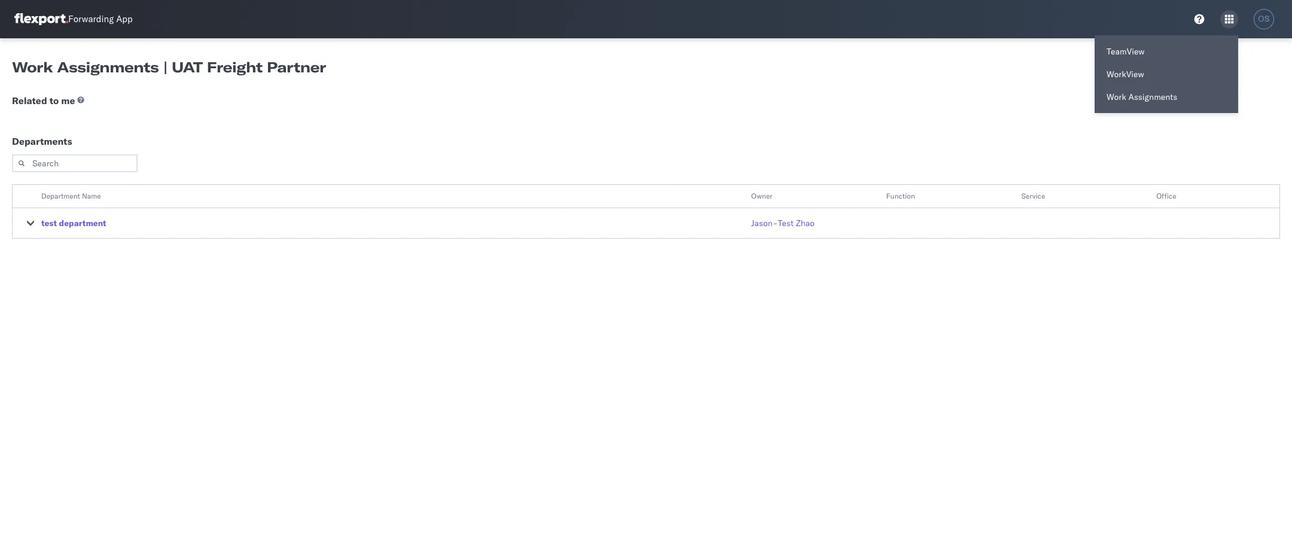 Task type: vqa. For each thing, say whether or not it's contained in the screenshot.
1st Air from the bottom
no



Task type: locate. For each thing, give the bounding box(es) containing it.
work assignments
[[1107, 92, 1178, 102]]

test
[[41, 218, 57, 229]]

jason-
[[751, 218, 778, 229]]

uat
[[172, 58, 203, 76]]

1 horizontal spatial assignments
[[1129, 92, 1178, 102]]

department
[[59, 218, 106, 229]]

0 vertical spatial work
[[12, 58, 53, 76]]

1 horizontal spatial work
[[1107, 92, 1127, 102]]

0 horizontal spatial assignments
[[57, 58, 159, 76]]

1 vertical spatial assignments
[[1129, 92, 1178, 102]]

freight
[[207, 58, 263, 76]]

work
[[12, 58, 53, 76], [1107, 92, 1127, 102]]

work assignments link
[[1095, 86, 1238, 108]]

related
[[12, 95, 47, 106]]

jason-test zhao
[[751, 218, 815, 229]]

work down 'workview'
[[1107, 92, 1127, 102]]

0 horizontal spatial work
[[12, 58, 53, 76]]

assignments down workview link
[[1129, 92, 1178, 102]]

zhao
[[796, 218, 815, 229]]

work for work assignments
[[1107, 92, 1127, 102]]

os button
[[1250, 5, 1278, 33]]

test department
[[41, 218, 106, 229]]

assignments down forwarding app
[[57, 58, 159, 76]]

1 vertical spatial work
[[1107, 92, 1127, 102]]

workview
[[1107, 69, 1144, 80]]

0 vertical spatial assignments
[[57, 58, 159, 76]]

os
[[1258, 14, 1270, 23]]

department name
[[41, 191, 101, 200]]

work up 'related'
[[12, 58, 53, 76]]

to
[[49, 95, 59, 106]]

assignments for work assignments
[[1129, 92, 1178, 102]]

forwarding
[[68, 13, 114, 25]]

test
[[778, 218, 794, 229]]

assignments
[[57, 58, 159, 76], [1129, 92, 1178, 102]]

app
[[116, 13, 133, 25]]



Task type: describe. For each thing, give the bounding box(es) containing it.
partner
[[267, 58, 326, 76]]

function
[[886, 191, 915, 200]]

departments
[[12, 135, 72, 147]]

forwarding app
[[68, 13, 133, 25]]

related to me
[[12, 95, 75, 106]]

work for work assignments | uat freight partner
[[12, 58, 53, 76]]

forwarding app link
[[14, 13, 133, 25]]

department
[[41, 191, 80, 200]]

test department link
[[41, 217, 106, 229]]

teamview
[[1107, 46, 1145, 57]]

Search text field
[[12, 154, 138, 172]]

|
[[163, 58, 168, 76]]

flexport. image
[[14, 13, 68, 25]]

owner
[[751, 191, 773, 200]]

assignments for work assignments | uat freight partner
[[57, 58, 159, 76]]

name
[[82, 191, 101, 200]]

office
[[1157, 191, 1177, 200]]

me
[[61, 95, 75, 106]]

jason-test zhao link
[[751, 217, 815, 229]]

work assignments | uat freight partner
[[12, 58, 326, 76]]

workview link
[[1095, 63, 1238, 86]]

service
[[1022, 191, 1045, 200]]

teamview link
[[1095, 40, 1238, 63]]



